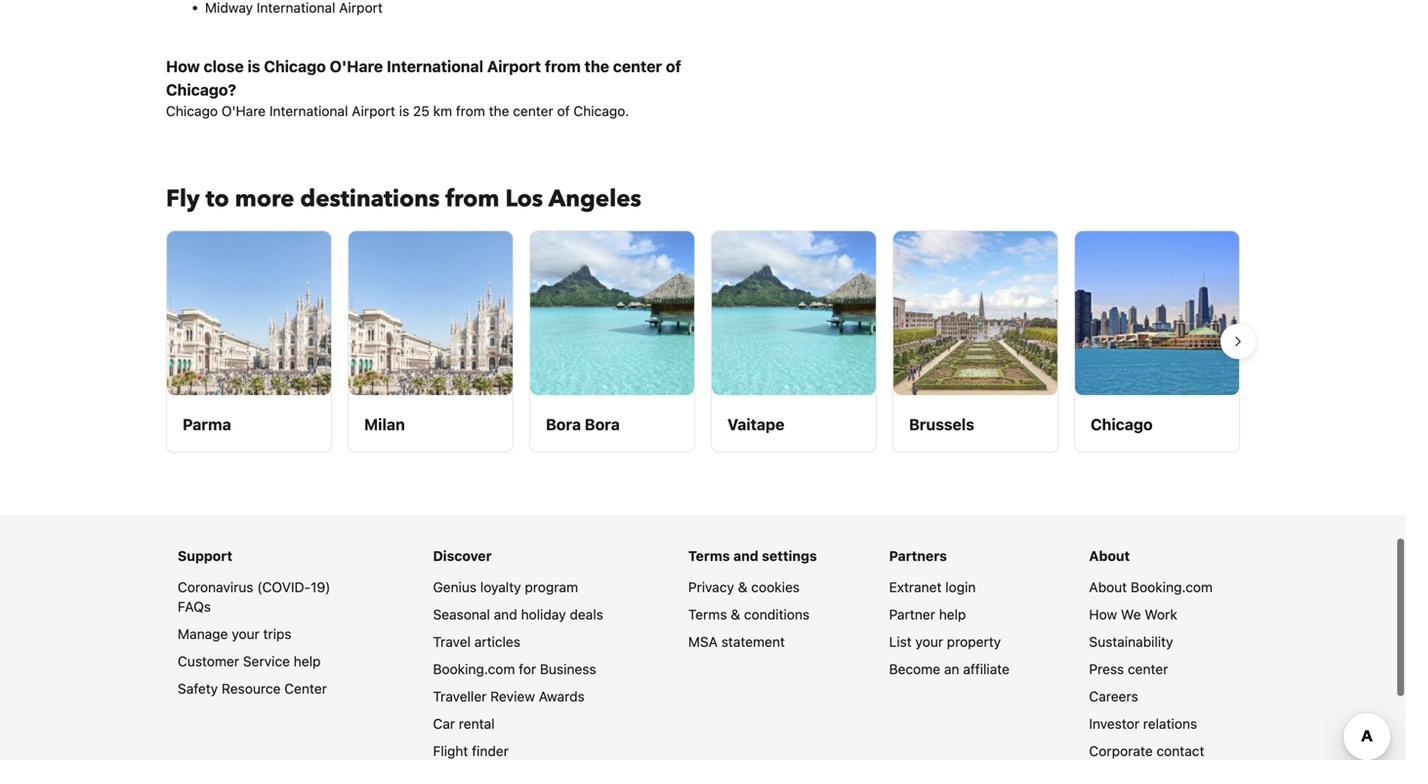 Task type: vqa. For each thing, say whether or not it's contained in the screenshot.
the rightmost and
yes



Task type: describe. For each thing, give the bounding box(es) containing it.
0 horizontal spatial is
[[248, 57, 260, 76]]

privacy & cookies
[[688, 580, 800, 596]]

privacy & cookies link
[[688, 580, 800, 596]]

business
[[540, 662, 596, 678]]

0 horizontal spatial booking.com
[[433, 662, 515, 678]]

become
[[889, 662, 941, 678]]

2 vertical spatial center
[[1128, 662, 1168, 678]]

parma link
[[166, 230, 332, 453]]

(covid-
[[257, 580, 311, 596]]

vaitape
[[728, 416, 785, 434]]

become an affiliate link
[[889, 662, 1010, 678]]

and for terms
[[733, 548, 759, 564]]

investor relations link
[[1089, 716, 1197, 732]]

vaitape link
[[711, 230, 877, 453]]

privacy
[[688, 580, 734, 596]]

become an affiliate
[[889, 662, 1010, 678]]

program
[[525, 580, 578, 596]]

travel
[[433, 634, 471, 650]]

seasonal and holiday deals link
[[433, 607, 603, 623]]

terms and settings
[[688, 548, 817, 564]]

milan link
[[348, 230, 514, 453]]

bora bora link
[[529, 230, 695, 453]]

car
[[433, 716, 455, 732]]

0 vertical spatial o'hare
[[330, 57, 383, 76]]

we
[[1121, 607, 1141, 623]]

bora bora
[[546, 416, 620, 434]]

car rental link
[[433, 716, 495, 732]]

msa
[[688, 634, 718, 650]]

flight finder
[[433, 744, 509, 760]]

manage
[[178, 626, 228, 643]]

sustainability link
[[1089, 634, 1173, 650]]

extranet login
[[889, 580, 976, 596]]

1 vertical spatial help
[[294, 654, 321, 670]]

service
[[243, 654, 290, 670]]

km
[[433, 103, 452, 119]]

angeles
[[549, 183, 641, 215]]

1 horizontal spatial is
[[399, 103, 409, 119]]

statement
[[721, 634, 785, 650]]

extranet login link
[[889, 580, 976, 596]]

0 vertical spatial booking.com
[[1131, 580, 1213, 596]]

2 vertical spatial from
[[446, 183, 499, 215]]

work
[[1145, 607, 1178, 623]]

list your property
[[889, 634, 1001, 650]]

manage your trips
[[178, 626, 292, 643]]

1 vertical spatial o'hare
[[222, 103, 266, 119]]

chicago?
[[166, 81, 236, 99]]

corporate
[[1089, 744, 1153, 760]]

chicago link
[[1074, 230, 1240, 453]]

0 horizontal spatial the
[[489, 103, 509, 119]]

press center
[[1089, 662, 1168, 678]]

1 vertical spatial airport
[[352, 103, 395, 119]]

support
[[178, 548, 232, 564]]

manage your trips link
[[178, 626, 292, 643]]

faqs
[[178, 599, 211, 615]]

press center link
[[1089, 662, 1168, 678]]

holiday
[[521, 607, 566, 623]]

press
[[1089, 662, 1124, 678]]

los
[[505, 183, 543, 215]]

region containing parma
[[150, 223, 1256, 461]]

list
[[889, 634, 912, 650]]

sustainability
[[1089, 634, 1173, 650]]

for
[[519, 662, 536, 678]]

fly to more destinations from los angeles
[[166, 183, 641, 215]]

articles
[[474, 634, 521, 650]]

careers link
[[1089, 689, 1138, 705]]

partner help link
[[889, 607, 966, 623]]

chicago image
[[1075, 231, 1239, 396]]

property
[[947, 634, 1001, 650]]

0 vertical spatial from
[[545, 57, 581, 76]]

partners
[[889, 548, 947, 564]]

brussels
[[909, 416, 975, 434]]

genius
[[433, 580, 477, 596]]

milan
[[364, 416, 405, 434]]

customer
[[178, 654, 239, 670]]

coronavirus
[[178, 580, 253, 596]]

1 vertical spatial center
[[513, 103, 553, 119]]

awards
[[539, 689, 585, 705]]

loyalty
[[480, 580, 521, 596]]

careers
[[1089, 689, 1138, 705]]

traveller review awards
[[433, 689, 585, 705]]

chicago inside region
[[1091, 416, 1153, 434]]

finder
[[472, 744, 509, 760]]

conditions
[[744, 607, 810, 623]]



Task type: locate. For each thing, give the bounding box(es) containing it.
0 vertical spatial is
[[248, 57, 260, 76]]

about for about
[[1089, 548, 1130, 564]]

1 horizontal spatial international
[[387, 57, 484, 76]]

safety resource center
[[178, 681, 327, 697]]

vaitape image
[[712, 231, 876, 396]]

review
[[490, 689, 535, 705]]

parma
[[183, 416, 231, 434]]

about booking.com link
[[1089, 580, 1213, 596]]

parma image
[[167, 231, 331, 396]]

relations
[[1143, 716, 1197, 732]]

about
[[1089, 548, 1130, 564], [1089, 580, 1127, 596]]

0 vertical spatial international
[[387, 57, 484, 76]]

help
[[939, 607, 966, 623], [294, 654, 321, 670]]

terms down the privacy
[[688, 607, 727, 623]]

0 horizontal spatial international
[[269, 103, 348, 119]]

airport
[[487, 57, 541, 76], [352, 103, 395, 119]]

resource
[[222, 681, 281, 697]]

coronavirus (covid-19) faqs link
[[178, 580, 330, 615]]

and for seasonal
[[494, 607, 517, 623]]

1 horizontal spatial help
[[939, 607, 966, 623]]

0 horizontal spatial center
[[513, 103, 553, 119]]

is
[[248, 57, 260, 76], [399, 103, 409, 119]]

1 vertical spatial booking.com
[[433, 662, 515, 678]]

chicago.
[[574, 103, 629, 119]]

your
[[232, 626, 260, 643], [916, 634, 943, 650]]

1 horizontal spatial bora
[[585, 416, 620, 434]]

center up chicago.
[[613, 57, 662, 76]]

how up 'chicago?'
[[166, 57, 200, 76]]

1 vertical spatial of
[[557, 103, 570, 119]]

1 terms from the top
[[688, 548, 730, 564]]

19)
[[311, 580, 330, 596]]

bora
[[546, 416, 581, 434], [585, 416, 620, 434]]

terms & conditions link
[[688, 607, 810, 623]]

travel articles link
[[433, 634, 521, 650]]

from left los
[[446, 183, 499, 215]]

0 vertical spatial airport
[[487, 57, 541, 76]]

& for terms
[[731, 607, 740, 623]]

how for we
[[1089, 607, 1117, 623]]

0 vertical spatial how
[[166, 57, 200, 76]]

2 horizontal spatial center
[[1128, 662, 1168, 678]]

how
[[166, 57, 200, 76], [1089, 607, 1117, 623]]

from up chicago.
[[545, 57, 581, 76]]

0 vertical spatial of
[[666, 57, 681, 76]]

how we work
[[1089, 607, 1178, 623]]

travel articles
[[433, 634, 521, 650]]

1 horizontal spatial your
[[916, 634, 943, 650]]

more
[[235, 183, 294, 215]]

brussels image
[[894, 231, 1058, 396]]

and up privacy & cookies
[[733, 548, 759, 564]]

0 horizontal spatial how
[[166, 57, 200, 76]]

1 vertical spatial is
[[399, 103, 409, 119]]

partner help
[[889, 607, 966, 623]]

help up list your property on the right of the page
[[939, 607, 966, 623]]

bora bora image
[[530, 231, 694, 396]]

destinations
[[300, 183, 440, 215]]

about up we
[[1089, 580, 1127, 596]]

0 horizontal spatial bora
[[546, 416, 581, 434]]

terms up the privacy
[[688, 548, 730, 564]]

and down genius loyalty program link
[[494, 607, 517, 623]]

booking.com
[[1131, 580, 1213, 596], [433, 662, 515, 678]]

2 bora from the left
[[585, 416, 620, 434]]

about booking.com
[[1089, 580, 1213, 596]]

1 vertical spatial from
[[456, 103, 485, 119]]

& up msa statement
[[731, 607, 740, 623]]

milano image
[[349, 231, 513, 396]]

your for manage
[[232, 626, 260, 643]]

is right "close"
[[248, 57, 260, 76]]

customer service help link
[[178, 654, 321, 670]]

center down sustainability link
[[1128, 662, 1168, 678]]

1 horizontal spatial how
[[1089, 607, 1117, 623]]

safety resource center link
[[178, 681, 327, 697]]

0 vertical spatial help
[[939, 607, 966, 623]]

settings
[[762, 548, 817, 564]]

how close is chicago o'hare international airport from the center of chicago? chicago o'hare international airport is 25 km from the center of chicago.
[[166, 57, 681, 119]]

login
[[946, 580, 976, 596]]

your for list
[[916, 634, 943, 650]]

1 horizontal spatial the
[[585, 57, 609, 76]]

1 horizontal spatial o'hare
[[330, 57, 383, 76]]

contact
[[1157, 744, 1205, 760]]

1 vertical spatial terms
[[688, 607, 727, 623]]

1 vertical spatial &
[[731, 607, 740, 623]]

how for close
[[166, 57, 200, 76]]

international
[[387, 57, 484, 76], [269, 103, 348, 119]]

corporate contact
[[1089, 744, 1205, 760]]

how left we
[[1089, 607, 1117, 623]]

1 vertical spatial international
[[269, 103, 348, 119]]

0 vertical spatial about
[[1089, 548, 1130, 564]]

chicago
[[264, 57, 326, 76], [166, 103, 218, 119], [1091, 416, 1153, 434]]

1 vertical spatial how
[[1089, 607, 1117, 623]]

to
[[206, 183, 229, 215]]

seasonal
[[433, 607, 490, 623]]

traveller
[[433, 689, 487, 705]]

2 horizontal spatial chicago
[[1091, 416, 1153, 434]]

0 horizontal spatial your
[[232, 626, 260, 643]]

1 vertical spatial the
[[489, 103, 509, 119]]

terms & conditions
[[688, 607, 810, 623]]

the right the km
[[489, 103, 509, 119]]

about for about booking.com
[[1089, 580, 1127, 596]]

how inside how close is chicago o'hare international airport from the center of chicago? chicago o'hare international airport is 25 km from the center of chicago.
[[166, 57, 200, 76]]

genius loyalty program link
[[433, 580, 578, 596]]

booking.com up work
[[1131, 580, 1213, 596]]

1 about from the top
[[1089, 548, 1130, 564]]

1 horizontal spatial of
[[666, 57, 681, 76]]

0 horizontal spatial of
[[557, 103, 570, 119]]

of
[[666, 57, 681, 76], [557, 103, 570, 119]]

from
[[545, 57, 581, 76], [456, 103, 485, 119], [446, 183, 499, 215]]

flight finder link
[[433, 744, 509, 760]]

0 vertical spatial and
[[733, 548, 759, 564]]

1 horizontal spatial airport
[[487, 57, 541, 76]]

center
[[284, 681, 327, 697]]

extranet
[[889, 580, 942, 596]]

0 vertical spatial center
[[613, 57, 662, 76]]

booking.com down travel articles link
[[433, 662, 515, 678]]

& for privacy
[[738, 580, 748, 596]]

your up customer service help link
[[232, 626, 260, 643]]

1 horizontal spatial chicago
[[264, 57, 326, 76]]

seasonal and holiday deals
[[433, 607, 603, 623]]

1 horizontal spatial center
[[613, 57, 662, 76]]

0 horizontal spatial o'hare
[[222, 103, 266, 119]]

an
[[944, 662, 960, 678]]

0 vertical spatial terms
[[688, 548, 730, 564]]

25
[[413, 103, 429, 119]]

from right the km
[[456, 103, 485, 119]]

2 terms from the top
[[688, 607, 727, 623]]

car rental
[[433, 716, 495, 732]]

& up terms & conditions link
[[738, 580, 748, 596]]

msa statement
[[688, 634, 785, 650]]

about up about booking.com
[[1089, 548, 1130, 564]]

1 horizontal spatial booking.com
[[1131, 580, 1213, 596]]

0 vertical spatial chicago
[[264, 57, 326, 76]]

0 horizontal spatial and
[[494, 607, 517, 623]]

customer service help
[[178, 654, 321, 670]]

safety
[[178, 681, 218, 697]]

genius loyalty program
[[433, 580, 578, 596]]

investor
[[1089, 716, 1140, 732]]

1 horizontal spatial and
[[733, 548, 759, 564]]

1 vertical spatial about
[[1089, 580, 1127, 596]]

your down partner help link
[[916, 634, 943, 650]]

partner
[[889, 607, 935, 623]]

2 about from the top
[[1089, 580, 1127, 596]]

1 bora from the left
[[546, 416, 581, 434]]

1 vertical spatial and
[[494, 607, 517, 623]]

investor relations
[[1089, 716, 1197, 732]]

deals
[[570, 607, 603, 623]]

traveller review awards link
[[433, 689, 585, 705]]

center
[[613, 57, 662, 76], [513, 103, 553, 119], [1128, 662, 1168, 678]]

1 vertical spatial chicago
[[166, 103, 218, 119]]

0 horizontal spatial help
[[294, 654, 321, 670]]

terms for terms & conditions
[[688, 607, 727, 623]]

flight
[[433, 744, 468, 760]]

cookies
[[751, 580, 800, 596]]

list your property link
[[889, 634, 1001, 650]]

discover
[[433, 548, 492, 564]]

0 vertical spatial the
[[585, 57, 609, 76]]

close
[[204, 57, 244, 76]]

fly
[[166, 183, 200, 215]]

terms for terms and settings
[[688, 548, 730, 564]]

the up chicago.
[[585, 57, 609, 76]]

0 vertical spatial &
[[738, 580, 748, 596]]

region
[[150, 223, 1256, 461]]

trips
[[263, 626, 292, 643]]

is left 25
[[399, 103, 409, 119]]

0 horizontal spatial airport
[[352, 103, 395, 119]]

2 vertical spatial chicago
[[1091, 416, 1153, 434]]

0 horizontal spatial chicago
[[166, 103, 218, 119]]

the
[[585, 57, 609, 76], [489, 103, 509, 119]]

&
[[738, 580, 748, 596], [731, 607, 740, 623]]

center left chicago.
[[513, 103, 553, 119]]

help up center
[[294, 654, 321, 670]]



